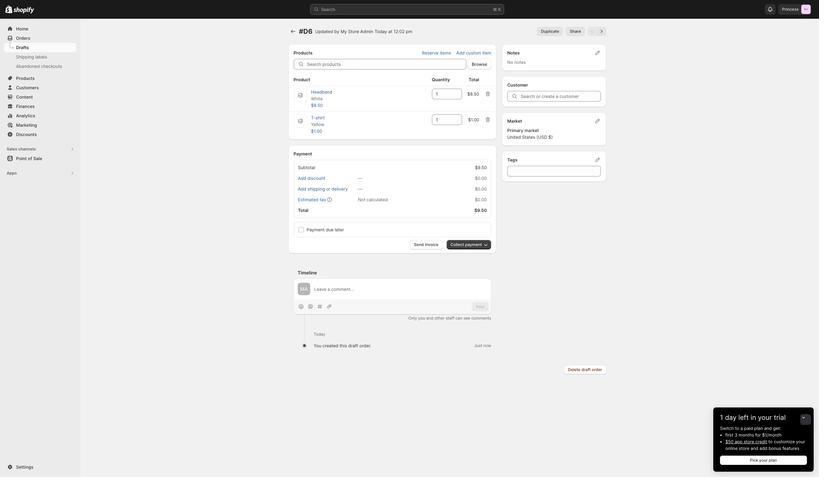 Task type: vqa. For each thing, say whether or not it's contained in the screenshot.
item
yes



Task type: locate. For each thing, give the bounding box(es) containing it.
store down $50 app store credit link
[[739, 446, 749, 451]]

1 $0.00 from the top
[[475, 176, 487, 181]]

add down subtotal
[[298, 176, 306, 181]]

checkouts
[[41, 64, 62, 69]]

draft inside delete draft order button
[[581, 367, 591, 372]]

plan up 'for'
[[754, 426, 763, 431]]

0 vertical spatial products
[[294, 50, 313, 56]]

products link
[[4, 74, 76, 83]]

Leave a comment... text field
[[314, 286, 487, 293]]

1 horizontal spatial plan
[[769, 458, 777, 463]]

no
[[507, 60, 513, 65]]

of
[[28, 156, 32, 161]]

delivery
[[332, 186, 348, 192]]

0 vertical spatial payment
[[294, 151, 312, 157]]

payment up subtotal
[[294, 151, 312, 157]]

my
[[341, 29, 347, 34]]

today up you
[[314, 332, 325, 337]]

apps
[[7, 171, 17, 176]]

1 horizontal spatial to
[[768, 439, 773, 445]]

just
[[474, 343, 482, 348]]

headband
[[311, 89, 332, 95]]

1 vertical spatial add
[[298, 176, 306, 181]]

delete draft order
[[568, 367, 602, 372]]

1 vertical spatial payment
[[307, 227, 325, 233]]

discounts link
[[4, 130, 76, 139]]

1 vertical spatial to
[[768, 439, 773, 445]]

admin
[[360, 29, 373, 34]]

1 horizontal spatial draft
[[581, 367, 591, 372]]

Search products text field
[[307, 59, 466, 70]]

created
[[323, 343, 338, 349]]

0 vertical spatial today
[[375, 29, 387, 34]]

$0.00
[[475, 176, 487, 181], [475, 186, 487, 192], [475, 197, 487, 202]]

1 vertical spatial $0.00
[[475, 186, 487, 192]]

at
[[388, 29, 392, 34]]

add custom item button
[[452, 48, 495, 58]]

paid
[[744, 426, 753, 431]]

payment left due at the top left of the page
[[307, 227, 325, 233]]

add for add discount
[[298, 176, 306, 181]]

settings
[[16, 465, 33, 470]]

1 — from the top
[[358, 176, 362, 181]]

1 vertical spatial total
[[298, 208, 308, 213]]

0 horizontal spatial products
[[16, 76, 35, 81]]

to left a
[[735, 426, 739, 431]]

sale
[[33, 156, 42, 161]]

pick your plan link
[[720, 456, 807, 465]]

1 vertical spatial $8.50
[[311, 103, 323, 108]]

$)
[[548, 135, 553, 140]]

headband white
[[311, 89, 332, 101]]

to inside to customize your online store and add bonus features
[[768, 439, 773, 445]]

draft right this
[[348, 343, 358, 349]]

add inside button
[[298, 186, 306, 192]]

your up features
[[796, 439, 805, 445]]

reserve items button
[[418, 48, 455, 58]]

months
[[739, 433, 754, 438]]

3 $0.00 from the top
[[475, 197, 487, 202]]

1 horizontal spatial $8.50
[[467, 91, 479, 97]]

tags
[[507, 157, 517, 163]]

1 vertical spatial $9.50
[[474, 208, 487, 213]]

Search or create a customer text field
[[521, 91, 601, 102]]

search
[[321, 7, 335, 12]]

0 vertical spatial to
[[735, 426, 739, 431]]

0 vertical spatial $9.50
[[475, 165, 487, 170]]

— for add shipping or delivery
[[358, 186, 362, 192]]

and inside to customize your online store and add bonus features
[[751, 446, 758, 451]]

2 vertical spatial and
[[751, 446, 758, 451]]

and for switch
[[764, 426, 772, 431]]

products
[[294, 50, 313, 56], [16, 76, 35, 81]]

send invoice
[[414, 242, 438, 247]]

1 vertical spatial plan
[[769, 458, 777, 463]]

0 vertical spatial $1.00
[[468, 117, 479, 122]]

1 vertical spatial and
[[764, 426, 772, 431]]

⌘
[[493, 7, 497, 12]]

pm
[[406, 29, 412, 34]]

online
[[725, 446, 738, 451]]

1 horizontal spatial $1.00
[[468, 117, 479, 122]]

1 horizontal spatial and
[[751, 446, 758, 451]]

0 horizontal spatial draft
[[348, 343, 358, 349]]

0 vertical spatial plan
[[754, 426, 763, 431]]

0 vertical spatial $8.50
[[467, 91, 479, 97]]

by
[[334, 29, 339, 34]]

2 $0.00 from the top
[[475, 186, 487, 192]]

0 vertical spatial your
[[758, 414, 772, 422]]

total down 'estimated'
[[298, 208, 308, 213]]

you
[[418, 316, 425, 321]]

1 day left in your trial
[[720, 414, 786, 422]]

$8.50 down white
[[311, 103, 323, 108]]

payment due later
[[307, 227, 344, 233]]

credit
[[755, 439, 767, 445]]

send
[[414, 242, 424, 247]]

1 vertical spatial store
[[739, 446, 749, 451]]

$1.00
[[468, 117, 479, 122], [311, 128, 322, 134]]

0 horizontal spatial $1.00
[[311, 128, 322, 134]]

not
[[358, 197, 365, 202]]

1 vertical spatial $1.00
[[311, 128, 322, 134]]

2 vertical spatial $0.00
[[475, 197, 487, 202]]

no notes
[[507, 60, 526, 65]]

0 vertical spatial add
[[456, 50, 465, 56]]

0 horizontal spatial and
[[426, 316, 433, 321]]

invoice
[[425, 242, 438, 247]]

shopify image
[[5, 5, 12, 13]]

$8.50 down browse 'button' on the right top of the page
[[467, 91, 479, 97]]

abandoned
[[16, 64, 40, 69]]

products up customers
[[16, 76, 35, 81]]

collect payment button
[[447, 240, 491, 250]]

store inside to customize your online store and add bonus features
[[739, 446, 749, 451]]

— for add discount
[[358, 176, 362, 181]]

united
[[507, 135, 521, 140]]

2 horizontal spatial and
[[764, 426, 772, 431]]

calculated
[[367, 197, 388, 202]]

0 vertical spatial —
[[358, 176, 362, 181]]

comments
[[471, 316, 491, 321]]

and right you
[[426, 316, 433, 321]]

for
[[755, 433, 761, 438]]

None number field
[[432, 89, 452, 99], [432, 114, 452, 125], [432, 89, 452, 99], [432, 114, 452, 125]]

add shipping or delivery
[[298, 186, 348, 192]]

1 horizontal spatial today
[[375, 29, 387, 34]]

apps button
[[4, 169, 76, 178]]

or
[[326, 186, 330, 192]]

updated
[[315, 29, 333, 34]]

you created this draft order.
[[314, 343, 371, 349]]

total down browse 'button' on the right top of the page
[[469, 77, 479, 82]]

white
[[311, 96, 323, 101]]

switch to a paid plan and get:
[[720, 426, 781, 431]]

collect payment
[[451, 242, 482, 247]]

draft left order at the bottom right of page
[[581, 367, 591, 372]]

1 vertical spatial your
[[796, 439, 805, 445]]

1 vertical spatial —
[[358, 186, 362, 192]]

store down months
[[744, 439, 754, 445]]

only you and other staff can see comments
[[408, 316, 491, 321]]

$0.00 for add shipping or delivery
[[475, 186, 487, 192]]

and up $1/month
[[764, 426, 772, 431]]

payment for payment
[[294, 151, 312, 157]]

0 vertical spatial store
[[744, 439, 754, 445]]

plan down "bonus"
[[769, 458, 777, 463]]

avatar with initials m a image
[[298, 283, 310, 296]]

0 horizontal spatial to
[[735, 426, 739, 431]]

features
[[782, 446, 799, 451]]

today inside #d6 updated by my store admin today at 12:02 pm
[[375, 29, 387, 34]]

1 horizontal spatial total
[[469, 77, 479, 82]]

add up 'estimated'
[[298, 186, 306, 192]]

in
[[751, 414, 756, 422]]

add shipping or delivery button
[[294, 184, 352, 194]]

your right pick
[[759, 458, 768, 463]]

t-
[[311, 115, 315, 120]]

add
[[760, 446, 767, 451]]

delete draft order button
[[564, 365, 606, 375]]

orders link
[[4, 33, 76, 43]]

shopify image
[[13, 7, 34, 14]]

browse button
[[468, 59, 491, 70]]

share button
[[566, 27, 585, 36]]

estimated tax
[[298, 197, 326, 202]]

add discount
[[298, 176, 325, 181]]

your right in
[[758, 414, 772, 422]]

1 vertical spatial today
[[314, 332, 325, 337]]

pick
[[750, 458, 758, 463]]

0 horizontal spatial $8.50
[[311, 103, 323, 108]]

1 vertical spatial draft
[[581, 367, 591, 372]]

add for add custom item
[[456, 50, 465, 56]]

item
[[482, 50, 491, 56]]

today
[[375, 29, 387, 34], [314, 332, 325, 337]]

order.
[[359, 343, 371, 349]]

products down the '#d6'
[[294, 50, 313, 56]]

see
[[463, 316, 470, 321]]

0 vertical spatial and
[[426, 316, 433, 321]]

2 vertical spatial add
[[298, 186, 306, 192]]

$0.00 for add discount
[[475, 176, 487, 181]]

discount
[[308, 176, 325, 181]]

2 — from the top
[[358, 186, 362, 192]]

0 vertical spatial $0.00
[[475, 176, 487, 181]]

to down $1/month
[[768, 439, 773, 445]]

1 vertical spatial products
[[16, 76, 35, 81]]

None text field
[[507, 166, 601, 177]]

1 day left in your trial element
[[713, 425, 814, 472]]

only
[[408, 316, 417, 321]]

today left at
[[375, 29, 387, 34]]

$1.00 inside button
[[311, 128, 322, 134]]

12:02
[[394, 29, 405, 34]]

add custom item
[[456, 50, 491, 56]]

primary market united states (usd $)
[[507, 128, 553, 140]]

and left add at bottom right
[[751, 446, 758, 451]]

orders
[[16, 35, 30, 41]]

add left custom
[[456, 50, 465, 56]]

quantity
[[432, 77, 450, 82]]



Task type: describe. For each thing, give the bounding box(es) containing it.
subtotal
[[298, 165, 315, 170]]

shipping labels
[[16, 54, 47, 60]]

states
[[522, 135, 535, 140]]

browse
[[472, 62, 487, 67]]

settings link
[[4, 463, 76, 472]]

princess image
[[801, 5, 811, 14]]

0 horizontal spatial today
[[314, 332, 325, 337]]

customize
[[774, 439, 795, 445]]

discounts
[[16, 132, 37, 137]]

payment
[[465, 242, 482, 247]]

$8.50 inside button
[[311, 103, 323, 108]]

customers
[[16, 85, 39, 90]]

tax
[[320, 197, 326, 202]]

0 vertical spatial draft
[[348, 343, 358, 349]]

reserve items
[[422, 50, 451, 56]]

previous image
[[589, 28, 596, 35]]

point
[[16, 156, 27, 161]]

$50 app store credit link
[[725, 439, 767, 445]]

a
[[741, 426, 743, 431]]

other
[[434, 316, 445, 321]]

2 vertical spatial your
[[759, 458, 768, 463]]

post button
[[472, 302, 489, 312]]

get:
[[773, 426, 781, 431]]

order
[[592, 367, 602, 372]]

1 horizontal spatial products
[[294, 50, 313, 56]]

$9.50 for subtotal
[[475, 165, 487, 170]]

0 horizontal spatial plan
[[754, 426, 763, 431]]

add discount button
[[294, 174, 329, 183]]

add for add shipping or delivery
[[298, 186, 306, 192]]

channels
[[18, 147, 36, 152]]

notes
[[514, 60, 526, 65]]

point of sale button
[[0, 154, 80, 163]]

now
[[483, 343, 491, 348]]

$1.00 button
[[307, 126, 326, 136]]

primary
[[507, 128, 523, 133]]

product
[[294, 77, 310, 82]]

estimated
[[298, 197, 318, 202]]

plan inside pick your plan link
[[769, 458, 777, 463]]

sales
[[7, 147, 17, 152]]

shirt
[[315, 115, 325, 120]]

customers link
[[4, 83, 76, 92]]

drafts
[[16, 45, 29, 50]]

0 horizontal spatial total
[[298, 208, 308, 213]]

your inside to customize your online store and add bonus features
[[796, 439, 805, 445]]

delete
[[568, 367, 580, 372]]

t-shirt link
[[311, 115, 325, 120]]

$8.50 button
[[307, 101, 327, 110]]

this
[[340, 343, 347, 349]]

first 3 months for $1/month
[[725, 433, 782, 438]]

finances link
[[4, 102, 76, 111]]

finances
[[16, 104, 35, 109]]

duplicate
[[541, 29, 559, 34]]

#d6 updated by my store admin today at 12:02 pm
[[299, 27, 412, 35]]

to customize your online store and add bonus features
[[725, 439, 805, 451]]

shipping
[[16, 54, 34, 60]]

0 vertical spatial total
[[469, 77, 479, 82]]

your inside dropdown button
[[758, 414, 772, 422]]

$50
[[725, 439, 734, 445]]

and for to
[[751, 446, 758, 451]]

yellow
[[311, 122, 324, 127]]

sales channels
[[7, 147, 36, 152]]

labels
[[35, 54, 47, 60]]

analytics
[[16, 113, 35, 118]]

payment for payment due later
[[307, 227, 325, 233]]

t-shirt yellow
[[311, 115, 325, 127]]

customer
[[507, 82, 528, 88]]

point of sale link
[[4, 154, 76, 163]]

k
[[498, 7, 501, 12]]

drafts link
[[4, 43, 76, 52]]

can
[[456, 316, 462, 321]]

due
[[326, 227, 334, 233]]

⌘ k
[[493, 7, 501, 12]]

$50 app store credit
[[725, 439, 767, 445]]

abandoned checkouts
[[16, 64, 62, 69]]

$9.50 for total
[[474, 208, 487, 213]]

you
[[314, 343, 321, 349]]

point of sale
[[16, 156, 42, 161]]

first
[[725, 433, 733, 438]]

switch
[[720, 426, 734, 431]]

app
[[735, 439, 742, 445]]



